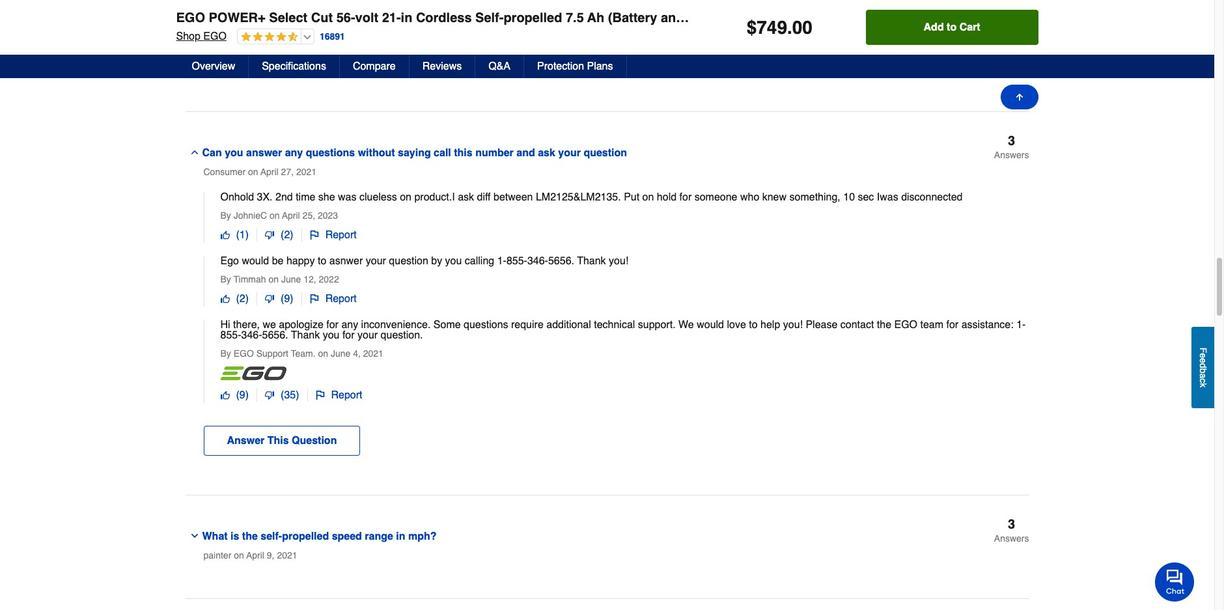 Task type: describe. For each thing, give the bounding box(es) containing it.
q&a
[[489, 61, 511, 72]]

overview button
[[179, 55, 249, 78]]

blade
[[360, 28, 387, 40]]

the inside button
[[242, 531, 258, 543]]

on left may
[[224, 63, 235, 74]]

add to cart button
[[866, 10, 1039, 45]]

question inside button
[[584, 147, 627, 159]]

volt
[[355, 10, 379, 25]]

answers for what is the self-propelled speed range in mph?
[[995, 533, 1030, 544]]

q&a button
[[476, 55, 524, 78]]

b
[[1199, 368, 1209, 373]]

(battery
[[608, 10, 658, 25]]

can you answer any questions without saying call this number and ask your question
[[202, 147, 627, 159]]

and inside how do you remove the default blade to put on the bagging? i tried with correct size socket wrench and no matter what it does not budge one inch.
[[697, 28, 715, 40]]

thumb down image
[[265, 391, 274, 400]]

without
[[358, 147, 395, 159]]

contact
[[841, 319, 874, 331]]

ego
[[220, 255, 239, 267]]

for right apologize
[[327, 319, 339, 331]]

any inside hi there, we apologize for any inconvenience. some questions require additional technical support. we would love to help you! please contact the ego team for assistance: 1- 855-346-5656. thank you for your question.
[[342, 319, 358, 331]]

size
[[599, 28, 619, 40]]

on inside timmah's answer on june 12, 2022 element
[[269, 274, 279, 285]]

3 answers element for can you answer any questions without saying call this number and ask your question
[[995, 133, 1030, 161]]

f e e d b a c k button
[[1192, 327, 1215, 408]]

question inside timmah's answer on june 12, 2022 element
[[389, 255, 429, 267]]

diff
[[477, 191, 491, 203]]

i
[[506, 28, 509, 40]]

855- inside timmah's answer on june 12, 2022 element
[[507, 255, 528, 267]]

you inside timmah's answer on june 12, 2022 element
[[445, 255, 462, 267]]

27,
[[281, 167, 294, 177]]

1 horizontal spatial june
[[331, 348, 351, 359]]

protection plans button
[[524, 55, 627, 78]]

this
[[454, 147, 473, 159]]

happy
[[287, 255, 315, 267]]

3 for what is the self-propelled speed range in mph?
[[1008, 517, 1016, 532]]

report button for asnwer
[[302, 292, 365, 305]]

you! inside hi there, we apologize for any inconvenience. some questions require additional technical support. we would love to help you! please contact the ego team for assistance: 1- 855-346-5656. thank you for your question.
[[783, 319, 803, 331]]

any inside "can you answer any questions without saying call this number and ask your question" button
[[285, 147, 303, 159]]

( 1 )
[[236, 229, 249, 241]]

specifications
[[262, 61, 326, 72]]

answers for can you answer any questions without saying call this number and ask your question
[[995, 150, 1030, 160]]

to inside how do you remove the default blade to put on the bagging? i tried with correct size socket wrench and no matter what it does not budge one inch.
[[390, 28, 400, 40]]

answer this question button
[[204, 426, 360, 456]]

chat invite button image
[[1156, 562, 1195, 602]]

2021 for questions
[[296, 167, 317, 177]]

on inside how do you remove the default blade to put on the bagging? i tried with correct size socket wrench and no matter what it does not budge one inch.
[[422, 28, 434, 40]]

onhold 3x. 2nd time she was clueless on product.i ask diff between lm2125&lm2135. put on hold for someone who knew something, 10 sec iwas disconnected
[[220, 191, 963, 203]]

paul
[[204, 63, 222, 74]]

for inside johniec's answer on april 25, 2023 "element"
[[680, 191, 692, 203]]

the down cut
[[304, 28, 320, 40]]

compare button
[[340, 55, 410, 78]]

9,
[[267, 550, 275, 561]]

add to cart
[[924, 21, 981, 33]]

chevron down image for how
[[189, 28, 200, 38]]

855- inside hi there, we apologize for any inconvenience. some questions require additional technical support. we would love to help you! please contact the ego team for assistance: 1- 855-346-5656. thank you for your question.
[[220, 330, 241, 341]]

4.6 stars image
[[238, 31, 298, 44]]

power+
[[209, 10, 266, 25]]

you inside hi there, we apologize for any inconvenience. some questions require additional technical support. we would love to help you! please contact the ego team for assistance: 1- 855-346-5656. thank you for your question.
[[323, 330, 340, 341]]

may
[[237, 63, 254, 74]]

speed
[[332, 531, 362, 543]]

on right clueless
[[400, 191, 412, 203]]

reviews button
[[410, 55, 476, 78]]

question
[[292, 435, 337, 447]]

johniec
[[234, 210, 267, 221]]

346- inside hi there, we apologize for any inconvenience. some questions require additional technical support. we would love to help you! please contact the ego team for assistance: 1- 855-346-5656. thank you for your question.
[[241, 330, 262, 341]]

require
[[511, 319, 544, 331]]

report inside ego support team.'s answer on june 4, 2021 element
[[331, 389, 363, 401]]

on down answer in the top left of the page
[[248, 167, 258, 177]]

10
[[844, 191, 855, 203]]

how do you remove the default blade to put on the bagging? i tried with correct size socket wrench and no matter what it does not budge one inch.
[[202, 28, 848, 55]]

0 horizontal spatial june
[[281, 274, 301, 285]]

by
[[431, 255, 442, 267]]

help
[[761, 319, 781, 331]]

clueless
[[360, 191, 397, 203]]

you inside "can you answer any questions without saying call this number and ask your question" button
[[225, 147, 243, 159]]

on inside ego support team.'s answer on june 4, 2021 element
[[318, 348, 328, 359]]

) for thumb up image within johniec's answer on april 25, 2023 "element"
[[245, 229, 249, 241]]

matter
[[734, 28, 766, 40]]

16891
[[320, 31, 345, 41]]

would inside timmah's answer on june 12, 2022 element
[[242, 255, 269, 267]]

does
[[804, 28, 829, 40]]

plans
[[587, 61, 613, 72]]

one
[[236, 44, 255, 55]]

no
[[718, 28, 731, 40]]

2 for thumb down icon for ( 2 )
[[284, 229, 290, 241]]

you! inside timmah's answer on june 12, 2022 element
[[609, 255, 629, 267]]

3 for can you answer any questions without saying call this number and ask your question
[[1008, 133, 1016, 148]]

in for 21-
[[401, 10, 413, 25]]

ego up ego support team. "image" at the left bottom of the page
[[234, 348, 254, 359]]

ah
[[588, 10, 605, 25]]

2 for thumb up icon
[[240, 293, 245, 305]]

can you answer any questions without saying call this number and ask your question button
[[185, 135, 861, 161]]

c
[[1199, 378, 1209, 383]]

can
[[202, 147, 222, 159]]

on right the put
[[643, 191, 654, 203]]

1 e from the top
[[1199, 353, 1209, 358]]

technical
[[594, 319, 635, 331]]

for up 4, at left bottom
[[343, 330, 355, 341]]

2022
[[319, 274, 339, 285]]

consumer's question on april 27, 2021 element
[[185, 133, 1030, 496]]

2023
[[318, 210, 338, 221]]

2021 for the
[[267, 63, 287, 74]]

april for self-
[[246, 550, 264, 561]]

and inside consumer's question on april 27, 2021 element
[[517, 147, 535, 159]]

protection
[[537, 61, 584, 72]]

overview
[[192, 61, 235, 72]]

what is the self-propelled speed range in mph? button
[[185, 518, 861, 545]]

select
[[269, 10, 308, 25]]

( for thumb down icon related to ( 9 )
[[281, 293, 284, 305]]

$ 749 . 00
[[747, 17, 813, 38]]

shop ego
[[176, 31, 227, 42]]

april for any
[[261, 167, 279, 177]]

do
[[227, 28, 240, 40]]

k
[[1199, 383, 1209, 388]]

lm2125&lm2135.
[[536, 191, 621, 203]]

$
[[747, 17, 757, 38]]

specifications button
[[249, 55, 340, 78]]

knew
[[763, 191, 787, 203]]

consumer
[[204, 167, 246, 177]]

( 35 )
[[281, 389, 299, 401]]

sec
[[858, 191, 874, 203]]

ask inside button
[[538, 147, 556, 159]]

put
[[403, 28, 419, 40]]

f e e d b a c k
[[1199, 347, 1209, 388]]

by timmah on june 12, 2022
[[220, 274, 339, 285]]

ego support team.'s answer on june 4, 2021 element
[[204, 319, 1030, 403]]

what
[[202, 531, 228, 543]]

there,
[[233, 319, 260, 331]]

hi
[[220, 319, 230, 331]]

ego would be happy to asnwer your question by you calling 1-855-346-5656. thank you!
[[220, 255, 629, 267]]

default
[[323, 28, 357, 40]]

) for thumb down icon for ( 2 )
[[290, 229, 294, 241]]

something,
[[790, 191, 841, 203]]

painter on april 9, 2021
[[204, 550, 297, 561]]

time
[[296, 191, 316, 203]]

( 9 ) inside ego support team.'s answer on june 4, 2021 element
[[236, 389, 249, 401]]

report for asnwer
[[325, 293, 357, 305]]

number
[[476, 147, 514, 159]]

9 inside timmah's answer on june 12, 2022 element
[[284, 293, 290, 305]]

9 inside ego support team.'s answer on june 4, 2021 element
[[240, 389, 245, 401]]

( for thumb down image
[[281, 389, 284, 401]]

( for thumb down icon for ( 2 )
[[281, 229, 284, 241]]

thumb up image
[[220, 294, 230, 303]]

5656. inside timmah's answer on june 12, 2022 element
[[548, 255, 575, 267]]

ego up budge
[[203, 31, 227, 42]]

00
[[793, 17, 813, 38]]

flag image for ( 2 )
[[310, 231, 319, 240]]



Task type: vqa. For each thing, say whether or not it's contained in the screenshot.
3 Answers associated with What is the self-propelled speed range in mph?
yes



Task type: locate. For each thing, give the bounding box(es) containing it.
( right thumb down image
[[281, 389, 284, 401]]

2 thumb up image from the top
[[220, 391, 230, 400]]

in inside button
[[396, 531, 406, 543]]

1 vertical spatial 3
[[1008, 517, 1016, 532]]

)
[[245, 229, 249, 241], [290, 229, 294, 241], [245, 293, 249, 305], [290, 293, 294, 305], [245, 389, 249, 401], [296, 389, 299, 401]]

0 vertical spatial june
[[281, 274, 301, 285]]

report for was
[[325, 229, 357, 241]]

hi there, we apologize for any inconvenience. some questions require additional technical support. we would love to help you! please contact the ego team for assistance: 1- 855-346-5656. thank you for your question.
[[220, 319, 1026, 341]]

additional
[[547, 319, 591, 331]]

would
[[242, 255, 269, 267], [697, 319, 724, 331]]

saying
[[398, 147, 431, 159]]

timmah
[[234, 274, 266, 285]]

the
[[304, 28, 320, 40], [437, 28, 453, 40], [877, 319, 892, 331], [242, 531, 258, 543]]

( 2 ) for thumb up icon
[[236, 293, 249, 305]]

april inside johniec's answer on april 25, 2023 "element"
[[282, 210, 300, 221]]

1 vertical spatial 855-
[[220, 330, 241, 341]]

mph?
[[408, 531, 437, 543]]

propelled up tried
[[504, 10, 562, 25]]

0 horizontal spatial would
[[242, 255, 269, 267]]

9 down by timmah on june 12, 2022
[[284, 293, 290, 305]]

1 3 answers element from the top
[[995, 133, 1030, 161]]

and down charger
[[697, 28, 715, 40]]

) down by johniec on april 25, 2023
[[290, 229, 294, 241]]

by down ego
[[220, 274, 231, 285]]

4,
[[353, 348, 361, 359]]

( 9 ) inside timmah's answer on june 12, 2022 element
[[281, 293, 294, 305]]

by inside johniec's answer on april 25, 2023 "element"
[[220, 210, 231, 221]]

thumb up image for ( 1 )
[[220, 231, 230, 240]]

3 answers element for what is the self-propelled speed range in mph?
[[995, 517, 1030, 545]]

report button inside timmah's answer on june 12, 2022 element
[[302, 292, 365, 305]]

12,
[[304, 274, 316, 285]]

0 vertical spatial your
[[558, 147, 581, 159]]

2021 right 4, at left bottom
[[363, 348, 384, 359]]

f
[[1199, 347, 1209, 353]]

0 vertical spatial question
[[584, 147, 627, 159]]

1 3 from the top
[[1008, 133, 1016, 148]]

1 vertical spatial 346-
[[241, 330, 262, 341]]

1 vertical spatial 1-
[[1017, 319, 1026, 331]]

tried
[[511, 28, 534, 40]]

1 vertical spatial answers
[[995, 533, 1030, 544]]

1 vertical spatial 2
[[240, 293, 245, 305]]

question up onhold 3x. 2nd time she was clueless on product.i ask diff between lm2125&lm2135. put on hold for someone who knew something, 10 sec iwas disconnected
[[584, 147, 627, 159]]

any up 4, at left bottom
[[342, 319, 358, 331]]

) for thumb down icon related to ( 9 )
[[290, 293, 294, 305]]

346- right calling
[[528, 255, 548, 267]]

ask
[[538, 147, 556, 159], [458, 191, 474, 203]]

35
[[284, 389, 296, 401]]

1 thumb up image from the top
[[220, 231, 230, 240]]

thumb up image
[[220, 231, 230, 240], [220, 391, 230, 400]]

0 horizontal spatial 346-
[[241, 330, 262, 341]]

propelled inside button
[[282, 531, 329, 543]]

0 vertical spatial 3
[[1008, 133, 1016, 148]]

you inside how do you remove the default blade to put on the bagging? i tried with correct size socket wrench and no matter what it does not budge one inch.
[[243, 28, 261, 40]]

reviews
[[423, 61, 462, 72]]

april left 9,
[[246, 550, 264, 561]]

your inside button
[[558, 147, 581, 159]]

the right is
[[242, 531, 258, 543]]

1 vertical spatial april
[[282, 210, 300, 221]]

1 vertical spatial would
[[697, 319, 724, 331]]

to inside timmah's answer on june 12, 2022 element
[[318, 255, 327, 267]]

1- inside timmah's answer on june 12, 2022 element
[[497, 255, 507, 267]]

flag image inside ego support team.'s answer on june 4, 2021 element
[[316, 391, 325, 400]]

propelled left speed
[[282, 531, 329, 543]]

on down is
[[234, 550, 244, 561]]

0 vertical spatial would
[[242, 255, 269, 267]]

onhold
[[220, 191, 254, 203]]

thumb up image left 1
[[220, 231, 230, 240]]

for right hold
[[680, 191, 692, 203]]

some
[[434, 319, 461, 331]]

2 right thumb up icon
[[240, 293, 245, 305]]

to right "add"
[[947, 21, 957, 33]]

2 vertical spatial and
[[517, 147, 535, 159]]

7.5
[[566, 10, 584, 25]]

0 horizontal spatial 9
[[240, 389, 245, 401]]

by down hi
[[220, 348, 231, 359]]

1- right assistance:
[[1017, 319, 1026, 331]]

report button inside ego support team.'s answer on june 4, 2021 element
[[308, 389, 370, 402]]

0 horizontal spatial ask
[[458, 191, 474, 203]]

1 horizontal spatial thank
[[577, 255, 606, 267]]

april
[[261, 167, 279, 177], [282, 210, 300, 221], [246, 550, 264, 561]]

flag image inside johniec's answer on april 25, 2023 "element"
[[310, 231, 319, 240]]

1 vertical spatial report
[[325, 293, 357, 305]]

chevron down image inside how do you remove the default blade to put on the bagging? i tried with correct size socket wrench and no matter what it does not budge one inch. button
[[189, 28, 200, 38]]

5656. inside hi there, we apologize for any inconvenience. some questions require additional technical support. we would love to help you! please contact the ego team for assistance: 1- 855-346-5656. thank you for your question.
[[262, 330, 288, 341]]

) for ( 9 )'s thumb up image
[[245, 389, 249, 401]]

0 vertical spatial thumb up image
[[220, 231, 230, 240]]

e up d
[[1199, 353, 1209, 358]]

1 horizontal spatial 9
[[284, 293, 290, 305]]

0 horizontal spatial propelled
[[282, 531, 329, 543]]

2 3 answers element from the top
[[995, 517, 1030, 545]]

0 horizontal spatial thank
[[291, 330, 320, 341]]

report button down 4, at left bottom
[[308, 389, 370, 402]]

0 vertical spatial report button
[[302, 229, 365, 242]]

propelled
[[504, 10, 562, 25], [282, 531, 329, 543]]

thumb up image for ( 9 )
[[220, 391, 230, 400]]

correct
[[561, 28, 596, 40]]

you up consumer
[[225, 147, 243, 159]]

shop
[[176, 31, 201, 42]]

e up b
[[1199, 358, 1209, 363]]

1 vertical spatial 9
[[240, 389, 245, 401]]

painter
[[204, 550, 231, 561]]

by inside timmah's answer on june 12, 2022 element
[[220, 274, 231, 285]]

( 9 ) down by timmah on june 12, 2022
[[281, 293, 294, 305]]

answer
[[246, 147, 282, 159]]

0 vertical spatial in
[[401, 10, 413, 25]]

support.
[[638, 319, 676, 331]]

2 vertical spatial report
[[331, 389, 363, 401]]

1 vertical spatial 3 answers
[[995, 517, 1030, 544]]

report inside johniec's answer on april 25, 2023 "element"
[[325, 229, 357, 241]]

1 vertical spatial you!
[[783, 319, 803, 331]]

it
[[795, 28, 802, 40]]

ego inside hi there, we apologize for any inconvenience. some questions require additional technical support. we would love to help you! please contact the ego team for assistance: 1- 855-346-5656. thank you for your question.
[[895, 319, 918, 331]]

johniec's answer on april 25, 2023 element
[[204, 191, 1030, 243]]

1 chevron down image from the top
[[189, 28, 200, 38]]

any up 27,
[[285, 147, 303, 159]]

questions
[[306, 147, 355, 159], [464, 319, 508, 331]]

2 vertical spatial flag image
[[316, 391, 325, 400]]

by for onhold 3x. 2nd time she was clueless on product.i ask diff between lm2125&lm2135. put on hold for someone who knew something, 10 sec iwas disconnected
[[220, 210, 231, 221]]

in for range
[[396, 531, 406, 543]]

asnwer
[[329, 255, 363, 267]]

) for thumb up icon
[[245, 293, 249, 305]]

1 vertical spatial ask
[[458, 191, 474, 203]]

thumb down image down by timmah on june 12, 2022
[[265, 294, 274, 303]]

who
[[741, 191, 760, 203]]

( for thumb up image within johniec's answer on april 25, 2023 "element"
[[236, 229, 240, 241]]

by inside ego support team.'s answer on june 4, 2021 element
[[220, 348, 231, 359]]

1 by from the top
[[220, 210, 231, 221]]

0 vertical spatial 1-
[[497, 255, 507, 267]]

.
[[788, 17, 793, 38]]

( down johniec in the left top of the page
[[236, 229, 240, 241]]

you! right help
[[783, 319, 803, 331]]

( for thumb up icon
[[236, 293, 240, 305]]

2 3 from the top
[[1008, 517, 1016, 532]]

0 horizontal spatial ( 9 )
[[236, 389, 249, 401]]

0 vertical spatial 3 answers element
[[995, 133, 1030, 161]]

answer
[[227, 435, 265, 447]]

thank inside timmah's answer on june 12, 2022 element
[[577, 255, 606, 267]]

21-
[[382, 10, 401, 25]]

1 vertical spatial and
[[697, 28, 715, 40]]

someone
[[695, 191, 738, 203]]

3
[[1008, 133, 1016, 148], [1008, 517, 1016, 532]]

ego power+ select cut 56-volt 21-in cordless self-propelled 7.5 ah (battery and charger included)
[[176, 10, 799, 25]]

( 2 ) inside timmah's answer on june 12, 2022 element
[[236, 293, 249, 305]]

your up 4, at left bottom
[[358, 330, 378, 341]]

you up "by ego support team. on june 4, 2021"
[[323, 330, 340, 341]]

0 horizontal spatial 5656.
[[262, 330, 288, 341]]

2 vertical spatial april
[[246, 550, 264, 561]]

0 vertical spatial chevron down image
[[189, 28, 200, 38]]

flag image for ( 35 )
[[316, 391, 325, 400]]

cordless
[[416, 10, 472, 25]]

0 horizontal spatial 855-
[[220, 330, 241, 341]]

thumb down image for ( 9 )
[[265, 294, 274, 303]]

0 vertical spatial ask
[[538, 147, 556, 159]]

1 vertical spatial propelled
[[282, 531, 329, 543]]

1 horizontal spatial 1-
[[1017, 319, 1026, 331]]

question left by
[[389, 255, 429, 267]]

she
[[318, 191, 335, 203]]

answer this question
[[227, 435, 337, 447]]

please
[[806, 319, 838, 331]]

in left mph?
[[396, 531, 406, 543]]

2 vertical spatial report button
[[308, 389, 370, 402]]

0 vertical spatial flag image
[[310, 231, 319, 240]]

by for hi there, we apologize for any inconvenience. some questions require additional technical support. we would love to help you! please contact the ego team for assistance: 1- 855-346-5656. thank you for your question.
[[220, 348, 231, 359]]

1 vertical spatial questions
[[464, 319, 508, 331]]

report down 2022
[[325, 293, 357, 305]]

0 vertical spatial 5656.
[[548, 255, 575, 267]]

346- inside timmah's answer on june 12, 2022 element
[[528, 255, 548, 267]]

0 vertical spatial any
[[285, 147, 303, 159]]

1- inside hi there, we apologize for any inconvenience. some questions require additional technical support. we would love to help you! please contact the ego team for assistance: 1- 855-346-5656. thank you for your question.
[[1017, 319, 1026, 331]]

disconnected
[[902, 191, 963, 203]]

3 answers for can you answer any questions without saying call this number and ask your question
[[995, 133, 1030, 160]]

1 vertical spatial in
[[396, 531, 406, 543]]

flag image right 35
[[316, 391, 325, 400]]

thumb down image for ( 2 )
[[265, 231, 274, 240]]

2021 right 27,
[[296, 167, 317, 177]]

june left 4, at left bottom
[[331, 348, 351, 359]]

to inside hi there, we apologize for any inconvenience. some questions require additional technical support. we would love to help you! please contact the ego team for assistance: 1- 855-346-5656. thank you for your question.
[[749, 319, 758, 331]]

arrow up image
[[1015, 92, 1025, 102]]

1 horizontal spatial you!
[[783, 319, 803, 331]]

1 3 answers from the top
[[995, 133, 1030, 160]]

was
[[338, 191, 357, 203]]

self-
[[476, 10, 504, 25]]

is
[[231, 531, 239, 543]]

1 horizontal spatial 5656.
[[548, 255, 575, 267]]

in
[[401, 10, 413, 25], [396, 531, 406, 543]]

add
[[924, 21, 944, 33]]

1 vertical spatial your
[[366, 255, 386, 267]]

report button down 2022
[[302, 292, 365, 305]]

answers inside consumer's question on april 27, 2021 element
[[995, 150, 1030, 160]]

we
[[263, 319, 276, 331]]

( 2 ) inside johniec's answer on april 25, 2023 "element"
[[281, 229, 294, 241]]

ego up shop
[[176, 10, 205, 25]]

questions right some
[[464, 319, 508, 331]]

0 horizontal spatial any
[[285, 147, 303, 159]]

1 vertical spatial chevron down image
[[189, 531, 200, 541]]

1- right calling
[[497, 255, 507, 267]]

) for thumb down image
[[296, 389, 299, 401]]

chevron down image
[[189, 28, 200, 38], [189, 531, 200, 541]]

3 answers for what is the self-propelled speed range in mph?
[[995, 517, 1030, 544]]

2
[[284, 229, 290, 241], [240, 293, 245, 305]]

team.
[[291, 348, 316, 359]]

your inside hi there, we apologize for any inconvenience. some questions require additional technical support. we would love to help you! please contact the ego team for assistance: 1- 855-346-5656. thank you for your question.
[[358, 330, 378, 341]]

2 vertical spatial by
[[220, 348, 231, 359]]

2 by from the top
[[220, 274, 231, 285]]

report button down "2023"
[[302, 229, 365, 242]]

chevron down image left how
[[189, 28, 200, 38]]

june left 12,
[[281, 274, 301, 285]]

0 horizontal spatial you!
[[609, 255, 629, 267]]

0 vertical spatial 9
[[284, 293, 290, 305]]

2 vertical spatial your
[[358, 330, 378, 341]]

and right number
[[517, 147, 535, 159]]

bagging?
[[456, 28, 503, 40]]

you up one
[[243, 28, 261, 40]]

assistance:
[[962, 319, 1014, 331]]

2 down by johniec on april 25, 2023
[[284, 229, 290, 241]]

report down 4, at left bottom
[[331, 389, 363, 401]]

thank
[[577, 255, 606, 267], [291, 330, 320, 341]]

2 horizontal spatial and
[[697, 28, 715, 40]]

april left 27,
[[261, 167, 279, 177]]

ask left diff
[[458, 191, 474, 203]]

1 vertical spatial june
[[331, 348, 351, 359]]

timmah's answer on june 12, 2022 element
[[204, 255, 1030, 307]]

( 2 ) down by johniec on april 25, 2023
[[281, 229, 294, 241]]

0 vertical spatial 2
[[284, 229, 290, 241]]

1 horizontal spatial 2
[[284, 229, 290, 241]]

1 vertical spatial thank
[[291, 330, 320, 341]]

) down johniec in the left top of the page
[[245, 229, 249, 241]]

april left 25,
[[282, 210, 300, 221]]

on down 2nd
[[270, 210, 280, 221]]

1 horizontal spatial would
[[697, 319, 724, 331]]

by johniec on april 25, 2023
[[220, 210, 338, 221]]

your right the "asnwer"
[[366, 255, 386, 267]]

2 thumb down image from the top
[[265, 294, 274, 303]]

( right thumb up icon
[[236, 293, 240, 305]]

your up lm2125&lm2135.
[[558, 147, 581, 159]]

thumb down image
[[265, 231, 274, 240], [265, 294, 274, 303]]

0 vertical spatial and
[[661, 10, 684, 25]]

1 vertical spatial any
[[342, 319, 358, 331]]

0 horizontal spatial questions
[[306, 147, 355, 159]]

3 answers
[[995, 133, 1030, 160], [995, 517, 1030, 544]]

flag image down 25,
[[310, 231, 319, 240]]

flag image
[[310, 231, 319, 240], [310, 294, 319, 303], [316, 391, 325, 400]]

flag image for ( 9 )
[[310, 294, 319, 303]]

chevron down image for what
[[189, 531, 200, 541]]

3 answers inside consumer's question on april 27, 2021 element
[[995, 133, 1030, 160]]

1 vertical spatial ( 2 )
[[236, 293, 249, 305]]

on down be
[[269, 274, 279, 285]]

1 vertical spatial question
[[389, 255, 429, 267]]

) down timmah
[[245, 293, 249, 305]]

would right we
[[697, 319, 724, 331]]

answers
[[995, 150, 1030, 160], [995, 533, 1030, 544]]

thank inside hi there, we apologize for any inconvenience. some questions require additional technical support. we would love to help you! please contact the ego team for assistance: 1- 855-346-5656. thank you for your question.
[[291, 330, 320, 341]]

1 horizontal spatial propelled
[[504, 10, 562, 25]]

would inside hi there, we apologize for any inconvenience. some questions require additional technical support. we would love to help you! please contact the ego team for assistance: 1- 855-346-5656. thank you for your question.
[[697, 319, 724, 331]]

0 vertical spatial by
[[220, 210, 231, 221]]

( down ego support team. "image" at the left bottom of the page
[[236, 389, 240, 401]]

2 chevron down image from the top
[[189, 531, 200, 541]]

855- down thumb up icon
[[220, 330, 241, 341]]

love
[[727, 319, 746, 331]]

what
[[769, 28, 792, 40]]

0 vertical spatial ( 9 )
[[281, 293, 294, 305]]

support
[[256, 348, 288, 359]]

( down by timmah on june 12, 2022
[[281, 293, 284, 305]]

report button inside johniec's answer on april 25, 2023 "element"
[[302, 229, 365, 242]]

0 vertical spatial propelled
[[504, 10, 562, 25]]

included)
[[741, 10, 799, 25]]

compare
[[353, 61, 396, 72]]

2021 right 9,
[[277, 550, 297, 561]]

by for ego would be happy to asnwer your question by you calling 1-855-346-5656. thank you!
[[220, 274, 231, 285]]

questions inside "can you answer any questions without saying call this number and ask your question" button
[[306, 147, 355, 159]]

0 horizontal spatial ( 2 )
[[236, 293, 249, 305]]

855- right calling
[[507, 255, 528, 267]]

range
[[365, 531, 393, 543]]

1 vertical spatial thumb up image
[[220, 391, 230, 400]]

for right team
[[947, 319, 959, 331]]

report
[[325, 229, 357, 241], [325, 293, 357, 305], [331, 389, 363, 401]]

1 horizontal spatial ( 2 )
[[281, 229, 294, 241]]

you right by
[[445, 255, 462, 267]]

call
[[434, 147, 451, 159]]

with
[[537, 28, 558, 40]]

3 by from the top
[[220, 348, 231, 359]]

2021 inside 'element'
[[267, 63, 287, 74]]

0 vertical spatial 346-
[[528, 255, 548, 267]]

3 answers element
[[995, 133, 1030, 161], [995, 517, 1030, 545]]

the inside hi there, we apologize for any inconvenience. some questions require additional technical support. we would love to help you! please contact the ego team for assistance: 1- 855-346-5656. thank you for your question.
[[877, 319, 892, 331]]

1 vertical spatial report button
[[302, 292, 365, 305]]

1 horizontal spatial ( 9 )
[[281, 293, 294, 305]]

3 answers element inside consumer's question on april 27, 2021 element
[[995, 133, 1030, 161]]

1 horizontal spatial 855-
[[507, 255, 528, 267]]

questions up she
[[306, 147, 355, 159]]

ask right number
[[538, 147, 556, 159]]

346-
[[528, 255, 548, 267], [241, 330, 262, 341]]

1 horizontal spatial 346-
[[528, 255, 548, 267]]

ego support team. image
[[220, 367, 286, 380]]

to up 2022
[[318, 255, 327, 267]]

your inside timmah's answer on june 12, 2022 element
[[366, 255, 386, 267]]

report inside timmah's answer on june 12, 2022 element
[[325, 293, 357, 305]]

to inside button
[[947, 21, 957, 33]]

25,
[[303, 210, 315, 221]]

0 horizontal spatial 1-
[[497, 255, 507, 267]]

flag image down 12,
[[310, 294, 319, 303]]

0 vertical spatial thumb down image
[[265, 231, 274, 240]]

2 inside "element"
[[284, 229, 290, 241]]

( 2 ) for thumb down icon for ( 2 )
[[281, 229, 294, 241]]

( down by johniec on april 25, 2023
[[281, 229, 284, 241]]

0 vertical spatial 855-
[[507, 255, 528, 267]]

charger
[[688, 10, 738, 25]]

1 answers from the top
[[995, 150, 1030, 160]]

chevron up image
[[189, 147, 200, 158]]

( 2 ) right thumb up icon
[[236, 293, 249, 305]]

0 vertical spatial ( 2 )
[[281, 229, 294, 241]]

chevron down image left what
[[189, 531, 200, 541]]

ask inside johniec's answer on april 25, 2023 "element"
[[458, 191, 474, 203]]

report button for was
[[302, 229, 365, 242]]

cart
[[960, 21, 981, 33]]

1 vertical spatial flag image
[[310, 294, 319, 303]]

thumb up image inside johniec's answer on april 25, 2023 "element"
[[220, 231, 230, 240]]

by
[[220, 210, 231, 221], [220, 274, 231, 285], [220, 348, 231, 359]]

paul's question on may 7, 2021 element
[[185, 16, 1030, 112]]

thumb down image down by johniec on april 25, 2023
[[265, 231, 274, 240]]

iwas
[[877, 191, 899, 203]]

chevron down image inside what is the self-propelled speed range in mph? button
[[189, 531, 200, 541]]

2 e from the top
[[1199, 358, 1209, 363]]

inch.
[[258, 44, 282, 55]]

socket
[[621, 28, 655, 40]]

1 vertical spatial by
[[220, 274, 231, 285]]

346- left the we
[[241, 330, 262, 341]]

) down by timmah on june 12, 2022
[[290, 293, 294, 305]]

0 horizontal spatial and
[[517, 147, 535, 159]]

5656. up additional at the bottom of the page
[[548, 255, 575, 267]]

2021 right the 7,
[[267, 63, 287, 74]]

2 3 answers from the top
[[995, 517, 1030, 544]]

1 horizontal spatial question
[[584, 147, 627, 159]]

by down onhold
[[220, 210, 231, 221]]

1 horizontal spatial ask
[[538, 147, 556, 159]]

1 vertical spatial 5656.
[[262, 330, 288, 341]]

3 inside consumer's question on april 27, 2021 element
[[1008, 133, 1016, 148]]

the down cordless at the top of page
[[437, 28, 453, 40]]

0 vertical spatial answers
[[995, 150, 1030, 160]]

would up timmah
[[242, 255, 269, 267]]

thumb up image down ego support team. "image" at the left bottom of the page
[[220, 391, 230, 400]]

2 answers from the top
[[995, 533, 1030, 544]]

( 9 ) down ego support team. "image" at the left bottom of the page
[[236, 389, 249, 401]]

report down "2023"
[[325, 229, 357, 241]]

1 horizontal spatial any
[[342, 319, 358, 331]]

0 vertical spatial 3 answers
[[995, 133, 1030, 160]]

0 vertical spatial thank
[[577, 255, 606, 267]]

0 vertical spatial april
[[261, 167, 279, 177]]

) right thumb down image
[[296, 389, 299, 401]]

to right love
[[749, 319, 758, 331]]

1 thumb down image from the top
[[265, 231, 274, 240]]

0 vertical spatial report
[[325, 229, 357, 241]]

0 horizontal spatial question
[[389, 255, 429, 267]]

this
[[268, 435, 289, 447]]

thank down johniec's answer on april 25, 2023 "element"
[[577, 255, 606, 267]]

( for ( 9 )'s thumb up image
[[236, 389, 240, 401]]

questions inside hi there, we apologize for any inconvenience. some questions require additional technical support. we would love to help you! please contact the ego team for assistance: 1- 855-346-5656. thank you for your question.
[[464, 319, 508, 331]]

hold
[[657, 191, 677, 203]]

on right put
[[422, 28, 434, 40]]

9 down ego support team. "image" at the left bottom of the page
[[240, 389, 245, 401]]

june
[[281, 274, 301, 285], [331, 348, 351, 359]]

2021 for propelled
[[277, 550, 297, 561]]



